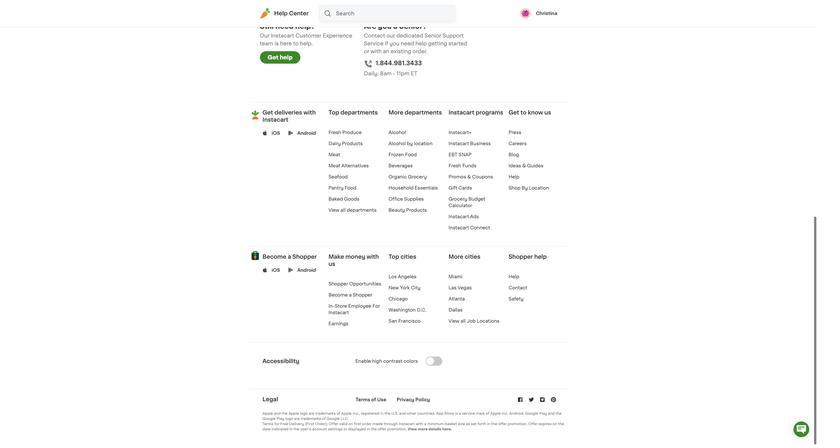 Task type: describe. For each thing, give the bounding box(es) containing it.
help for second help link from the bottom
[[509, 175, 520, 179]]

shopper up contact 'link'
[[509, 254, 533, 259]]

alcohol by location
[[389, 141, 433, 146]]

organic
[[389, 175, 407, 179]]

2 help link from the top
[[509, 274, 520, 279]]

connect
[[470, 225, 490, 230]]

instacart down instacart+ link
[[449, 141, 469, 146]]

instacart ads
[[449, 214, 479, 219]]

office
[[389, 197, 403, 201]]

funds
[[463, 163, 477, 168]]

0 horizontal spatial grocery
[[408, 175, 427, 179]]

in-
[[329, 304, 335, 308]]

as
[[466, 422, 470, 426]]

1 vertical spatial promotion.
[[388, 428, 407, 431]]

promos
[[449, 175, 466, 179]]

instacart inside in-store employee for instacart
[[329, 310, 349, 315]]

of inside terms of promos, credits, & gift cards
[[499, 13, 504, 17]]

Search search field
[[336, 6, 455, 21]]

2 offer from the left
[[529, 422, 538, 426]]

instacart shopper app logo image for get
[[250, 110, 261, 120]]

0 vertical spatial offer
[[499, 422, 507, 426]]

beverages
[[389, 163, 413, 168]]

produce
[[343, 130, 362, 135]]

3 apple from the left
[[341, 412, 352, 415]]

help for second help link from the top of the page
[[509, 274, 520, 279]]

grocery inside grocery budget calculator
[[449, 197, 468, 201]]

guides
[[527, 163, 544, 168]]

order.
[[413, 49, 428, 54]]

customer
[[296, 33, 322, 38]]

become a shopper link
[[329, 293, 373, 297]]

products for beauty products
[[406, 208, 427, 212]]

terms of use
[[356, 398, 387, 402]]

of right 'mark'
[[486, 412, 490, 415]]

the down delivery
[[294, 428, 300, 431]]

fresh for fresh funds
[[449, 163, 462, 168]]

ios link for get
[[272, 130, 280, 136]]

0 vertical spatial you
[[378, 23, 392, 30]]

through
[[384, 422, 398, 426]]

alcohol for alcohol by location
[[389, 141, 406, 146]]

user avatar image
[[521, 8, 531, 19]]

instacart down calculator
[[449, 214, 469, 219]]

help for shopper help
[[535, 254, 547, 259]]

support
[[443, 33, 464, 38]]

promos & coupons link
[[449, 175, 493, 179]]

instacart inside the still need help? our instacart customer experience team is here to help.
[[271, 33, 294, 38]]

york
[[400, 286, 410, 290]]

the up the free
[[282, 412, 288, 415]]

help?
[[295, 23, 315, 30]]

frozen
[[389, 152, 404, 157]]

in right forth
[[488, 422, 491, 426]]

help.
[[300, 41, 313, 46]]

shopper opportunities
[[329, 282, 382, 286]]

job
[[467, 319, 476, 323]]

dallas
[[449, 308, 463, 312]]

1 vertical spatial trademarks
[[301, 417, 321, 421]]

expires
[[539, 422, 552, 426]]

help center
[[274, 11, 309, 16]]

terms of use link
[[356, 398, 387, 402]]

instacart inside get deliveries with instacart
[[263, 117, 288, 122]]

las vegas link
[[449, 286, 472, 290]]

careers link
[[509, 141, 527, 146]]

0 vertical spatial trademarks
[[316, 412, 336, 415]]

instacart connect link
[[449, 225, 490, 230]]

android link for become a shopper
[[298, 267, 316, 273]]

of left use
[[371, 398, 376, 402]]

in down "order"
[[367, 428, 370, 431]]

alcohol for alcohol "link"
[[389, 130, 406, 135]]

miami link
[[449, 274, 463, 279]]

view for view all departments
[[329, 208, 340, 212]]

make
[[329, 254, 344, 259]]

set
[[471, 422, 477, 426]]

san
[[389, 319, 397, 323]]

shopper left make
[[293, 254, 317, 259]]

instacart+
[[449, 130, 472, 135]]

instacart business link
[[449, 141, 491, 146]]

countries.
[[418, 412, 436, 415]]

help center link
[[260, 8, 309, 19]]

contact inside are you a senior? contact our dedicated senior support service if you need help getting started or with an existing order.
[[364, 33, 385, 38]]

app
[[436, 412, 444, 415]]

gift cards
[[449, 186, 472, 190]]

top departments
[[329, 110, 378, 115]]

8am
[[380, 71, 392, 76]]

1 and from the left
[[274, 412, 281, 415]]

francisco
[[399, 319, 421, 323]]

us for make money with us
[[329, 261, 336, 267]]

meat for meat link
[[329, 152, 341, 157]]

household essentials
[[389, 186, 438, 190]]

earnings
[[329, 321, 349, 326]]

view for view all job locations
[[449, 319, 460, 323]]

with inside get deliveries with instacart
[[304, 110, 316, 115]]

ios for become
[[272, 268, 280, 272]]

all for job
[[461, 319, 466, 323]]

2 horizontal spatial google
[[526, 412, 539, 415]]

programs
[[476, 110, 504, 115]]

0 vertical spatial become a shopper
[[263, 254, 317, 259]]

instacart programs
[[449, 110, 504, 115]]

delivery
[[289, 422, 304, 426]]

shopper opportunities link
[[329, 282, 382, 286]]

1 vertical spatial contact
[[509, 286, 528, 290]]

twitter image
[[528, 397, 535, 403]]

safety
[[509, 297, 524, 301]]

safety link
[[509, 297, 524, 301]]

washington d.c.
[[389, 308, 427, 312]]

still need help? our instacart customer experience team is here to help.
[[260, 23, 353, 46]]

privacy policy link
[[397, 398, 430, 402]]

android play store logo image for a
[[288, 268, 293, 273]]

los angeles
[[389, 274, 417, 279]]

more for more cities
[[449, 254, 464, 259]]

shop by location link
[[509, 186, 549, 190]]

1 on from the left
[[349, 422, 353, 426]]

supplies
[[404, 197, 424, 201]]

apple and the apple logo are trademarks of apple inc., registered in the u.s. and other countries. app store is a service mark of apple inc. android, google play and the google play logo are trademarks of google llc. terms for free delivery (first order): offer valid on first order made through instacart with a minimum basket size as set forth in the offer promotion. offer expires on the date indicated in the user's account settings or displayed in the offer promotion.
[[263, 412, 564, 431]]

shop by location
[[509, 186, 549, 190]]

the left u.s. in the bottom left of the page
[[385, 412, 391, 415]]

blog
[[509, 152, 519, 157]]

instacart image
[[260, 8, 270, 19]]

instagram image
[[540, 397, 546, 403]]

in-store employee for instacart
[[329, 304, 380, 315]]

1 vertical spatial play
[[277, 417, 285, 421]]

accessibility
[[263, 359, 300, 364]]

location
[[529, 186, 549, 190]]

get help button
[[260, 51, 301, 64]]

instacart inside instacart sweepstakes rules link
[[483, 1, 505, 6]]

departments for top departments
[[341, 110, 378, 115]]

for
[[275, 422, 280, 426]]

a inside are you a senior? contact our dedicated senior support service if you need help getting started or with an existing order.
[[393, 23, 398, 30]]

daily: 8am - 11pm et
[[364, 71, 418, 76]]

0 vertical spatial logo
[[300, 412, 308, 415]]

ios for get
[[272, 131, 280, 135]]

minimum
[[427, 422, 444, 426]]

1 horizontal spatial become a shopper
[[329, 293, 373, 297]]

1 vertical spatial logo
[[285, 417, 293, 421]]

account
[[312, 428, 327, 431]]

our
[[387, 33, 395, 38]]

baked
[[329, 197, 343, 201]]

policy
[[416, 398, 430, 402]]

los angeles link
[[389, 274, 417, 279]]

shopper up employee
[[353, 293, 373, 297]]

to inside the still need help? our instacart customer experience team is here to help.
[[293, 41, 299, 46]]

here
[[280, 41, 292, 46]]

top for top departments
[[329, 110, 339, 115]]

inc.
[[502, 412, 509, 415]]

& for promos & coupons
[[468, 175, 471, 179]]

instacart up instacart+ link
[[449, 110, 475, 115]]

instacart shopper app logo image for become
[[250, 250, 261, 261]]

0 horizontal spatial google
[[263, 417, 276, 421]]

1 apple from the left
[[263, 412, 273, 415]]

center
[[289, 11, 309, 16]]

user's
[[301, 428, 312, 431]]

deliveries
[[275, 110, 302, 115]]

0 horizontal spatial gift
[[449, 186, 458, 190]]

2 apple from the left
[[289, 412, 299, 415]]

fresh for fresh produce
[[329, 130, 341, 135]]

0 vertical spatial promotion.
[[508, 422, 528, 426]]

pantry food
[[329, 186, 357, 190]]

cities for more cities
[[465, 254, 481, 259]]

facebook image
[[517, 397, 524, 403]]

basket
[[445, 422, 457, 426]]

getting
[[428, 41, 447, 46]]

the down made
[[371, 428, 377, 431]]

shop
[[509, 186, 521, 190]]

0 horizontal spatial become
[[263, 254, 287, 259]]

2 and from the left
[[399, 412, 406, 415]]

money
[[346, 254, 366, 259]]



Task type: vqa. For each thing, say whether or not it's contained in the screenshot.
Simple Truth Kipster Large Grade A Eggs "$"
no



Task type: locate. For each thing, give the bounding box(es) containing it.
store inside apple and the apple logo are trademarks of apple inc., registered in the u.s. and other countries. app store is a service mark of apple inc. android, google play and the google play logo are trademarks of google llc. terms for free delivery (first order): offer valid on first order made through instacart with a minimum basket size as set forth in the offer promotion. offer expires on the date indicated in the user's account settings or displayed in the offer promotion.
[[445, 412, 454, 415]]

need inside are you a senior? contact our dedicated senior support service if you need help getting started or with an existing order.
[[401, 41, 414, 46]]

contact up safety link
[[509, 286, 528, 290]]

terms inside terms of promos, credits, & gift cards
[[483, 13, 498, 17]]

grocery up household essentials link
[[408, 175, 427, 179]]

senior
[[425, 33, 442, 38]]

help up contact 'link'
[[509, 274, 520, 279]]

more up miami
[[449, 254, 464, 259]]

of left promos,
[[499, 13, 504, 17]]

on right expires at bottom right
[[553, 422, 558, 426]]

3 and from the left
[[548, 412, 555, 415]]

1 ios link from the top
[[272, 130, 280, 136]]

0 horizontal spatial us
[[329, 261, 336, 267]]

get inside get help button
[[268, 55, 279, 60]]

valid
[[339, 422, 348, 426]]

0 vertical spatial to
[[293, 41, 299, 46]]

0 vertical spatial us
[[545, 110, 552, 115]]

know
[[528, 110, 543, 115]]

view down baked
[[329, 208, 340, 212]]

terms inside apple and the apple logo are trademarks of apple inc., registered in the u.s. and other countries. app store is a service mark of apple inc. android, google play and the google play logo are trademarks of google llc. terms for free delivery (first order): offer valid on first order made through instacart with a minimum basket size as set forth in the offer promotion. offer expires on the date indicated in the user's account settings or displayed in the offer promotion.
[[263, 422, 274, 426]]

0 vertical spatial meat
[[329, 152, 341, 157]]

alcohol by location link
[[389, 141, 433, 146]]

2 alcohol from the top
[[389, 141, 406, 146]]

google down twitter 'icon'
[[526, 412, 539, 415]]

gift inside terms of promos, credits, & gift cards
[[483, 19, 493, 24]]

0 horizontal spatial is
[[275, 41, 279, 46]]

android for become a shopper
[[298, 268, 316, 272]]

get for get to know us
[[509, 110, 520, 115]]

to left know
[[521, 110, 527, 115]]

seafood
[[329, 175, 348, 179]]

0 horizontal spatial to
[[293, 41, 299, 46]]

2 android play store logo image from the top
[[288, 268, 293, 273]]

or inside are you a senior? contact our dedicated senior support service if you need help getting started or with an existing order.
[[364, 49, 369, 54]]

an
[[383, 49, 390, 54]]

0 horizontal spatial cards
[[459, 186, 472, 190]]

get inside get deliveries with instacart
[[263, 110, 273, 115]]

promos,
[[505, 13, 525, 17]]

google up for
[[263, 417, 276, 421]]

apple up llc.
[[341, 412, 352, 415]]

become
[[263, 254, 287, 259], [329, 293, 348, 297]]

top for top cities
[[389, 254, 399, 259]]

frozen food link
[[389, 152, 417, 157]]

ios app store logo image for become a shopper
[[263, 268, 268, 273]]

help
[[274, 11, 288, 16], [509, 175, 520, 179], [509, 274, 520, 279]]

1 vertical spatial are
[[294, 417, 300, 421]]

0 horizontal spatial cities
[[401, 254, 417, 259]]

christina link
[[521, 8, 558, 19]]

apple down the legal
[[263, 412, 273, 415]]

essentials
[[415, 186, 438, 190]]

android play store logo image for deliveries
[[288, 131, 293, 136]]

1 horizontal spatial google
[[327, 417, 340, 421]]

locations
[[477, 319, 500, 323]]

help inside button
[[280, 55, 293, 60]]

0 vertical spatial help
[[416, 41, 427, 46]]

llc.
[[341, 417, 349, 421]]

promotion. down android,
[[508, 422, 528, 426]]

1 help link from the top
[[509, 175, 520, 179]]

daily:
[[364, 71, 379, 76]]

0 vertical spatial terms
[[483, 13, 498, 17]]

0 vertical spatial ios
[[272, 131, 280, 135]]

0 horizontal spatial become a shopper
[[263, 254, 317, 259]]

settings
[[328, 428, 343, 431]]

0 vertical spatial is
[[275, 41, 279, 46]]

1 horizontal spatial contact
[[509, 286, 528, 290]]

0 vertical spatial fresh
[[329, 130, 341, 135]]

need down dedicated
[[401, 41, 414, 46]]

get for get deliveries with instacart
[[263, 110, 273, 115]]

all
[[341, 208, 346, 212], [461, 319, 466, 323]]

store right the app at the right
[[445, 412, 454, 415]]

in up made
[[381, 412, 384, 415]]

baked goods
[[329, 197, 360, 201]]

1 horizontal spatial or
[[364, 49, 369, 54]]

help inside are you a senior? contact our dedicated senior support service if you need help getting started or with an existing order.
[[416, 41, 427, 46]]

0 vertical spatial android link
[[298, 130, 316, 136]]

et
[[411, 71, 418, 76]]

1 vertical spatial become
[[329, 293, 348, 297]]

cards inside terms of promos, credits, & gift cards
[[494, 19, 508, 24]]

miami
[[449, 274, 463, 279]]

0 vertical spatial products
[[342, 141, 363, 146]]

meat for meat alternatives
[[329, 163, 341, 168]]

instacart ads link
[[449, 214, 479, 219]]

all for departments
[[341, 208, 346, 212]]

atlanta
[[449, 297, 465, 301]]

us right know
[[545, 110, 552, 115]]

cities for top cities
[[401, 254, 417, 259]]

1 horizontal spatial become
[[329, 293, 348, 297]]

team
[[260, 41, 273, 46]]

1 vertical spatial store
[[445, 412, 454, 415]]

in down delivery
[[290, 428, 293, 431]]

departments for more departments
[[405, 110, 442, 115]]

meat down dairy
[[329, 152, 341, 157]]

sweepstakes
[[506, 1, 538, 6]]

2 ios app store logo image from the top
[[263, 268, 268, 273]]

products down the produce
[[342, 141, 363, 146]]

ebt
[[449, 152, 458, 157]]

1 vertical spatial android link
[[298, 267, 316, 273]]

1 horizontal spatial food
[[405, 152, 417, 157]]

1 vertical spatial cards
[[459, 186, 472, 190]]

ios app store logo image for get deliveries with instacart
[[263, 131, 268, 136]]

angeles
[[398, 274, 417, 279]]

2 horizontal spatial &
[[547, 13, 551, 17]]

2 horizontal spatial view
[[449, 319, 460, 323]]

offer up settings
[[329, 422, 339, 426]]

1 android play store logo image from the top
[[288, 131, 293, 136]]

1.844.981.3433 link
[[376, 59, 422, 68]]

business
[[470, 141, 491, 146]]

play up expires at bottom right
[[540, 412, 547, 415]]

1.844.981.3433
[[376, 61, 422, 66]]

1 horizontal spatial are
[[309, 412, 315, 415]]

1 vertical spatial ios app store logo image
[[263, 268, 268, 273]]

in-store employee for instacart link
[[329, 304, 380, 315]]

products down supplies at the top of the page
[[406, 208, 427, 212]]

1 horizontal spatial on
[[553, 422, 558, 426]]

1 vertical spatial ios link
[[272, 267, 280, 273]]

and up expires at bottom right
[[548, 412, 555, 415]]

1 horizontal spatial to
[[521, 110, 527, 115]]

1 vertical spatial meat
[[329, 163, 341, 168]]

food for frozen food
[[405, 152, 417, 157]]

existing
[[391, 49, 411, 54]]

food for pantry food
[[345, 186, 357, 190]]

grocery up calculator
[[449, 197, 468, 201]]

is up the size
[[455, 412, 458, 415]]

android link for get deliveries with instacart
[[298, 130, 316, 136]]

0 vertical spatial more
[[389, 110, 404, 115]]

0 vertical spatial help
[[274, 11, 288, 16]]

is inside the still need help? our instacart customer experience team is here to help.
[[275, 41, 279, 46]]

mark
[[476, 412, 485, 415]]

beauty products
[[389, 208, 427, 212]]

products for dairy products
[[342, 141, 363, 146]]

instacart up here
[[271, 33, 294, 38]]

0 horizontal spatial promotion.
[[388, 428, 407, 431]]

ios link for become
[[272, 267, 280, 273]]

0 vertical spatial ios app store logo image
[[263, 131, 268, 136]]

1 ios from the top
[[272, 131, 280, 135]]

you up our
[[378, 23, 392, 30]]

chicago link
[[389, 297, 408, 301]]

with inside are you a senior? contact our dedicated senior support service if you need help getting started or with an existing order.
[[371, 49, 382, 54]]

fresh up dairy
[[329, 130, 341, 135]]

store down become a shopper link
[[335, 304, 347, 308]]

1 horizontal spatial store
[[445, 412, 454, 415]]

cards down promos,
[[494, 19, 508, 24]]

instacart connect
[[449, 225, 490, 230]]

departments down goods on the left top of the page
[[347, 208, 377, 212]]

or inside apple and the apple logo are trademarks of apple inc., registered in the u.s. and other countries. app store is a service mark of apple inc. android, google play and the google play logo are trademarks of google llc. terms for free delivery (first order): offer valid on first order made through instacart with a minimum basket size as set forth in the offer promotion. offer expires on the date indicated in the user's account settings or displayed in the offer promotion.
[[344, 428, 347, 431]]

free
[[280, 422, 288, 426]]

details
[[429, 428, 442, 431]]

help for get help
[[280, 55, 293, 60]]

2 meat from the top
[[329, 163, 341, 168]]

1 horizontal spatial gift
[[483, 19, 493, 24]]

help inside help center link
[[274, 11, 288, 16]]

0 vertical spatial become
[[263, 254, 287, 259]]

frozen food
[[389, 152, 417, 157]]

apple up delivery
[[289, 412, 299, 415]]

for
[[373, 304, 380, 308]]

new york city link
[[389, 286, 421, 290]]

1 alcohol from the top
[[389, 130, 406, 135]]

1 vertical spatial to
[[521, 110, 527, 115]]

instacart up terms of promos, credits, & gift cards
[[483, 1, 505, 6]]

are up delivery
[[294, 417, 300, 421]]

offer down made
[[378, 428, 387, 431]]

1 vertical spatial more
[[449, 254, 464, 259]]

1 horizontal spatial &
[[523, 163, 526, 168]]

cards
[[494, 19, 508, 24], [459, 186, 472, 190]]

contact link
[[509, 286, 528, 290]]

1 vertical spatial is
[[455, 412, 458, 415]]

0 horizontal spatial and
[[274, 412, 281, 415]]

1 vertical spatial gift
[[449, 186, 458, 190]]

promotion.
[[508, 422, 528, 426], [388, 428, 407, 431]]

service
[[462, 412, 475, 415]]

2 vertical spatial terms
[[263, 422, 274, 426]]

organic grocery
[[389, 175, 427, 179]]

0 vertical spatial android play store logo image
[[288, 131, 293, 136]]

1 vertical spatial all
[[461, 319, 466, 323]]

& down funds at the right top of page
[[468, 175, 471, 179]]

11pm
[[397, 71, 410, 76]]

1 horizontal spatial us
[[545, 110, 552, 115]]

0 horizontal spatial are
[[294, 417, 300, 421]]

terms for terms of use
[[356, 398, 370, 402]]

0 vertical spatial are
[[309, 412, 315, 415]]

cities up angeles
[[401, 254, 417, 259]]

and up for
[[274, 412, 281, 415]]

terms of promos, credits, & gift cards link
[[483, 9, 558, 27]]

ideas
[[509, 163, 521, 168]]

meat down meat link
[[329, 163, 341, 168]]

0 vertical spatial top
[[329, 110, 339, 115]]

0 vertical spatial all
[[341, 208, 346, 212]]

terms for terms of promos, credits, & gift cards
[[483, 13, 498, 17]]

fresh down ebt
[[449, 163, 462, 168]]

trademarks up (first
[[301, 417, 321, 421]]

coupons
[[472, 175, 493, 179]]

instacart down in-
[[329, 310, 349, 315]]

0 vertical spatial alcohol
[[389, 130, 406, 135]]

terms up inc.,
[[356, 398, 370, 402]]

0 horizontal spatial offer
[[329, 422, 339, 426]]

us down make
[[329, 261, 336, 267]]

rules
[[540, 1, 553, 6]]

instacart down instacart ads
[[449, 225, 469, 230]]

with inside make money with us
[[367, 254, 379, 259]]

1 vertical spatial top
[[389, 254, 399, 259]]

1 horizontal spatial play
[[540, 412, 547, 415]]

0 horizontal spatial terms
[[263, 422, 274, 426]]

0 horizontal spatial products
[[342, 141, 363, 146]]

instacart inside apple and the apple logo are trademarks of apple inc., registered in the u.s. and other countries. app store is a service mark of apple inc. android, google play and the google play logo are trademarks of google llc. terms for free delivery (first order): offer valid on first order made through instacart with a minimum basket size as set forth in the offer promotion. offer expires on the date indicated in the user's account settings or displayed in the offer promotion.
[[399, 422, 415, 426]]

cities down instacart connect
[[465, 254, 481, 259]]

dialog
[[794, 422, 810, 437]]

shopper up become a shopper link
[[329, 282, 348, 286]]

1 cities from the left
[[401, 254, 417, 259]]

view down dallas
[[449, 319, 460, 323]]

you right if
[[390, 41, 400, 46]]

view all job locations
[[449, 319, 500, 323]]

android for get deliveries with instacart
[[298, 131, 316, 135]]

terms left promos,
[[483, 13, 498, 17]]

is inside apple and the apple logo are trademarks of apple inc., registered in the u.s. and other countries. app store is a service mark of apple inc. android, google play and the google play logo are trademarks of google llc. terms for free delivery (first order): offer valid on first order made through instacart with a minimum basket size as set forth in the offer promotion. offer expires on the date indicated in the user's account settings or displayed in the offer promotion.
[[455, 412, 458, 415]]

contact up the service
[[364, 33, 385, 38]]

the down pinterest image
[[556, 412, 562, 415]]

privacy policy
[[397, 398, 430, 402]]

seafood link
[[329, 175, 348, 179]]

get left deliveries
[[263, 110, 273, 115]]

0 vertical spatial grocery
[[408, 175, 427, 179]]

0 vertical spatial gift
[[483, 19, 493, 24]]

get down team
[[268, 55, 279, 60]]

1 horizontal spatial offer
[[499, 422, 507, 426]]

help for help center
[[274, 11, 288, 16]]

get to know us
[[509, 110, 552, 115]]

of up order):
[[322, 417, 326, 421]]

fresh
[[329, 130, 341, 135], [449, 163, 462, 168]]

& for ideas & guides
[[523, 163, 526, 168]]

alcohol down alcohol "link"
[[389, 141, 406, 146]]

help up shop
[[509, 175, 520, 179]]

ios app store logo image
[[263, 131, 268, 136], [263, 268, 268, 273]]

store
[[335, 304, 347, 308], [445, 412, 454, 415]]

0 vertical spatial view
[[329, 208, 340, 212]]

1 vertical spatial us
[[329, 261, 336, 267]]

with down the service
[[371, 49, 382, 54]]

2 ios from the top
[[272, 268, 280, 272]]

& inside terms of promos, credits, & gift cards
[[547, 13, 551, 17]]

0 vertical spatial or
[[364, 49, 369, 54]]

1 horizontal spatial cities
[[465, 254, 481, 259]]

0 vertical spatial store
[[335, 304, 347, 308]]

0 horizontal spatial on
[[349, 422, 353, 426]]

with inside apple and the apple logo are trademarks of apple inc., registered in the u.s. and other countries. app store is a service mark of apple inc. android, google play and the google play logo are trademarks of google llc. terms for free delivery (first order): offer valid on first order made through instacart with a minimum basket size as set forth in the offer promotion. offer expires on the date indicated in the user's account settings or displayed in the offer promotion.
[[416, 422, 424, 426]]

instacart shopper app logo image
[[250, 110, 261, 120], [250, 250, 261, 261]]

0 horizontal spatial offer
[[378, 428, 387, 431]]

household
[[389, 186, 414, 190]]

are
[[364, 23, 377, 30]]

atlanta link
[[449, 297, 465, 301]]

0 vertical spatial need
[[276, 23, 294, 30]]

offer down inc.
[[499, 422, 507, 426]]

1 horizontal spatial is
[[455, 412, 458, 415]]

all down the baked goods link
[[341, 208, 346, 212]]

google up settings
[[327, 417, 340, 421]]

christina
[[536, 11, 558, 16]]

2 on from the left
[[553, 422, 558, 426]]

top up fresh produce link
[[329, 110, 339, 115]]

calculator
[[449, 203, 472, 208]]

1 vertical spatial fresh
[[449, 163, 462, 168]]

make money with us
[[329, 254, 379, 267]]

dairy products
[[329, 141, 363, 146]]

apple left inc.
[[491, 412, 501, 415]]

gift cards link
[[449, 186, 472, 190]]

meat alternatives link
[[329, 163, 369, 168]]

(first
[[305, 422, 314, 426]]

inc.,
[[353, 412, 360, 415]]

0 horizontal spatial &
[[468, 175, 471, 179]]

1 vertical spatial &
[[523, 163, 526, 168]]

need down help center link
[[276, 23, 294, 30]]

view for view more details here.
[[408, 428, 417, 431]]

2 android from the top
[[298, 268, 316, 272]]

with right the money
[[367, 254, 379, 259]]

1 horizontal spatial logo
[[300, 412, 308, 415]]

with up more
[[416, 422, 424, 426]]

1 horizontal spatial help
[[416, 41, 427, 46]]

4 apple from the left
[[491, 412, 501, 415]]

help link up contact 'link'
[[509, 274, 520, 279]]

more cities
[[449, 254, 481, 259]]

1 android link from the top
[[298, 130, 316, 136]]

1 horizontal spatial need
[[401, 41, 414, 46]]

cities
[[401, 254, 417, 259], [465, 254, 481, 259]]

2 cities from the left
[[465, 254, 481, 259]]

1 vertical spatial you
[[390, 41, 400, 46]]

the right forth
[[492, 422, 498, 426]]

2 vertical spatial view
[[408, 428, 417, 431]]

& down rules
[[547, 13, 551, 17]]

ebt snap
[[449, 152, 472, 157]]

offer left expires at bottom right
[[529, 422, 538, 426]]

us for get to know us
[[545, 110, 552, 115]]

android,
[[510, 412, 525, 415]]

and right u.s. in the bottom left of the page
[[399, 412, 406, 415]]

0 vertical spatial instacart shopper app logo image
[[250, 110, 261, 120]]

0 horizontal spatial help
[[280, 55, 293, 60]]

office supplies
[[389, 197, 424, 201]]

terms up date
[[263, 422, 274, 426]]

of up valid
[[337, 412, 341, 415]]

1 android from the top
[[298, 131, 316, 135]]

1 meat from the top
[[329, 152, 341, 157]]

1 vertical spatial help
[[509, 175, 520, 179]]

pinterest image
[[551, 397, 557, 403]]

1 horizontal spatial top
[[389, 254, 399, 259]]

food up goods on the left top of the page
[[345, 186, 357, 190]]

cards down promos & coupons
[[459, 186, 472, 190]]

instacart down other
[[399, 422, 415, 426]]

1 vertical spatial need
[[401, 41, 414, 46]]

1 vertical spatial offer
[[378, 428, 387, 431]]

get for get help
[[268, 55, 279, 60]]

or down valid
[[344, 428, 347, 431]]

2 ios link from the top
[[272, 267, 280, 273]]

are you a senior? contact our dedicated senior support service if you need help getting started or with an existing order.
[[364, 23, 468, 54]]

are up (first
[[309, 412, 315, 415]]

1 offer from the left
[[329, 422, 339, 426]]

more for more departments
[[389, 110, 404, 115]]

2 instacart shopper app logo image from the top
[[250, 250, 261, 261]]

2 horizontal spatial help
[[535, 254, 547, 259]]

logo up the free
[[285, 417, 293, 421]]

is left here
[[275, 41, 279, 46]]

1 ios app store logo image from the top
[[263, 131, 268, 136]]

the right expires at bottom right
[[559, 422, 564, 426]]

1 horizontal spatial products
[[406, 208, 427, 212]]

1 instacart shopper app logo image from the top
[[250, 110, 261, 120]]

0 vertical spatial ios link
[[272, 130, 280, 136]]

android play store logo image
[[288, 131, 293, 136], [288, 268, 293, 273]]

1 vertical spatial or
[[344, 428, 347, 431]]

need
[[276, 23, 294, 30], [401, 41, 414, 46]]

use
[[377, 398, 387, 402]]

logo up (first
[[300, 412, 308, 415]]

1 vertical spatial instacart shopper app logo image
[[250, 250, 261, 261]]

food
[[405, 152, 417, 157], [345, 186, 357, 190]]

store inside in-store employee for instacart
[[335, 304, 347, 308]]

become a shopper
[[263, 254, 317, 259], [329, 293, 373, 297]]

0 horizontal spatial logo
[[285, 417, 293, 421]]

contrast
[[384, 359, 403, 364]]

0 vertical spatial contact
[[364, 33, 385, 38]]

on left first at the bottom of the page
[[349, 422, 353, 426]]

need inside the still need help? our instacart customer experience team is here to help.
[[276, 23, 294, 30]]

get up the press link
[[509, 110, 520, 115]]

0 horizontal spatial contact
[[364, 33, 385, 38]]

2 android link from the top
[[298, 267, 316, 273]]

us inside make money with us
[[329, 261, 336, 267]]

or down the service
[[364, 49, 369, 54]]

and
[[274, 412, 281, 415], [399, 412, 406, 415], [548, 412, 555, 415]]

with right deliveries
[[304, 110, 316, 115]]

to right here
[[293, 41, 299, 46]]



